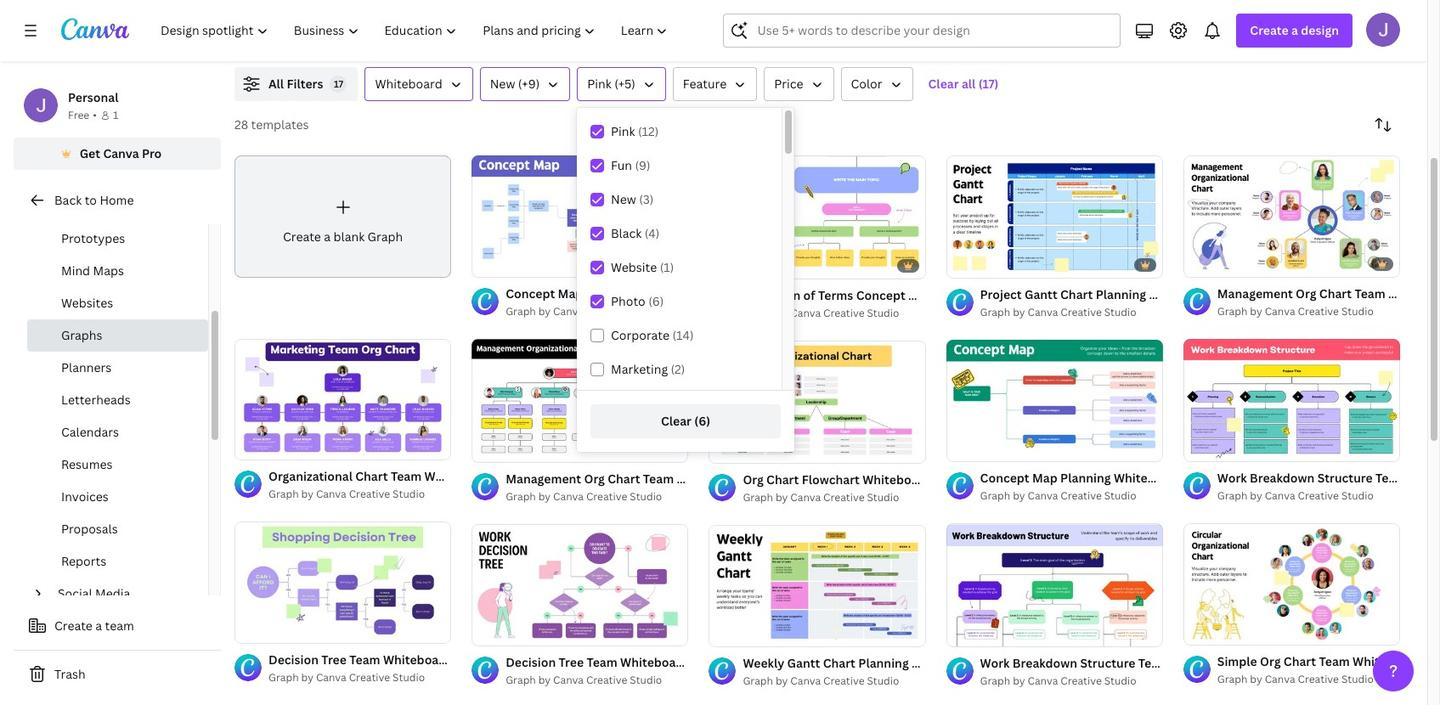 Task type: locate. For each thing, give the bounding box(es) containing it.
pink (+5)
[[587, 76, 635, 92]]

graph by canva creative studio
[[506, 304, 662, 319], [1217, 304, 1374, 319], [980, 305, 1137, 320], [743, 306, 899, 320], [268, 487, 425, 502], [1217, 488, 1374, 503], [980, 489, 1137, 503], [506, 489, 662, 504], [743, 490, 899, 504], [268, 671, 425, 685], [1217, 672, 1374, 686], [506, 673, 662, 688], [743, 673, 899, 688], [980, 674, 1137, 688]]

graph for org chart flowchart whiteboard in yellow pink spaced color blocks style image
[[743, 490, 773, 504]]

graph by canva creative studio link for organizational chart team whiteboard in royal purple pastel purple friendly professional style image
[[268, 486, 451, 503]]

(6)
[[648, 293, 664, 309], [694, 413, 710, 429]]

1 vertical spatial pink
[[611, 123, 635, 139]]

back to home
[[54, 192, 134, 208]]

create down social
[[54, 618, 93, 634]]

1 vertical spatial new
[[611, 191, 636, 207]]

create
[[1250, 22, 1289, 38], [283, 228, 321, 244], [54, 618, 93, 634]]

get canva pro
[[80, 145, 162, 161]]

0 vertical spatial new
[[490, 76, 515, 92]]

0 horizontal spatial new
[[490, 76, 515, 92]]

graph by canva creative studio for weekly gantt chart planning whiteboard in yellow green pink spaced color blocks style image at the bottom
[[743, 673, 899, 688]]

graph by canva creative studio for project gantt chart planning whiteboard in blue simple colorful style image
[[980, 305, 1137, 320]]

pink left "(12)"
[[611, 123, 635, 139]]

by for work breakdown structure team whiteboard in purple green red simple colorful style image
[[1013, 674, 1025, 688]]

2 vertical spatial a
[[95, 618, 102, 634]]

concept map planning whiteboard in purple green modern professional style image
[[472, 155, 689, 277]]

work breakdown structure team whiteboard in purple green red simple colorful style image
[[946, 524, 1163, 646]]

personal
[[68, 89, 118, 105]]

graph by canva creative studio link for simple org chart team whiteboard in yellow pink green spaced color blocks style image
[[1217, 671, 1400, 688]]

create inside dropdown button
[[1250, 22, 1289, 38]]

pink (12)
[[611, 123, 659, 139]]

concept map planning whiteboard in green blue modern professional style image
[[946, 340, 1163, 462]]

canva
[[103, 145, 139, 161], [553, 304, 584, 319], [1265, 304, 1295, 319], [1028, 305, 1058, 320], [790, 306, 821, 320], [316, 487, 346, 502], [1265, 488, 1295, 503], [1028, 489, 1058, 503], [553, 489, 584, 504], [790, 490, 821, 504], [316, 671, 346, 685], [1265, 672, 1295, 686], [553, 673, 584, 688], [790, 673, 821, 688], [1028, 674, 1058, 688]]

canva for decision tree team whiteboard in purple pink green simple colorful style image
[[553, 673, 584, 688]]

graph by canva creative studio link
[[506, 303, 689, 320], [1217, 303, 1400, 320], [980, 305, 1163, 322], [743, 305, 926, 322], [268, 486, 451, 503], [1217, 487, 1400, 504], [980, 488, 1163, 505], [506, 488, 689, 505], [743, 489, 926, 506], [268, 670, 451, 687], [1217, 671, 1400, 688], [506, 672, 689, 689], [743, 673, 926, 690], [980, 673, 1163, 690]]

0 horizontal spatial a
[[95, 618, 102, 634]]

management org chart team whiteboard in blue green spaced color blocks style image
[[1183, 155, 1400, 277]]

studio for org chart flowchart whiteboard in yellow pink spaced color blocks style image
[[867, 490, 899, 504]]

a
[[1291, 22, 1298, 38], [324, 228, 331, 244], [95, 618, 102, 634]]

clear (6) button
[[590, 404, 781, 438]]

1 horizontal spatial new
[[611, 191, 636, 207]]

a left blank
[[324, 228, 331, 244]]

new for new (+9)
[[490, 76, 515, 92]]

creative for concept map planning whiteboard in green blue modern professional style image
[[1061, 489, 1102, 503]]

graph for decision tree team whiteboard in purple pink green simple colorful style image
[[506, 673, 536, 688]]

create for create a design
[[1250, 22, 1289, 38]]

a left team
[[95, 618, 102, 634]]

2 horizontal spatial create
[[1250, 22, 1289, 38]]

pink inside button
[[587, 76, 612, 92]]

pro
[[142, 145, 162, 161]]

graph by canva creative studio link for management org chart team whiteboard in blue green spaced color blocks style image
[[1217, 303, 1400, 320]]

fun (9)
[[611, 157, 650, 173]]

graph by canva creative studio for decision tree team whiteboard in purple pink green simple colorful style image
[[506, 673, 662, 688]]

media
[[95, 585, 130, 602]]

0 horizontal spatial (6)
[[648, 293, 664, 309]]

0 vertical spatial pink
[[587, 76, 612, 92]]

creative for weekly gantt chart planning whiteboard in yellow green pink spaced color blocks style image at the bottom
[[823, 673, 865, 688]]

a inside button
[[95, 618, 102, 634]]

graph by canva creative studio for concept map planning whiteboard in green blue modern professional style image
[[980, 489, 1137, 503]]

0 horizontal spatial clear
[[661, 413, 692, 429]]

calendars
[[61, 424, 119, 440]]

1 vertical spatial (6)
[[694, 413, 710, 429]]

a inside "link"
[[324, 228, 331, 244]]

None search field
[[723, 14, 1121, 48]]

canva for concept map planning whiteboard in green blue modern professional style image
[[1028, 489, 1058, 503]]

reports
[[61, 553, 106, 569]]

a for team
[[95, 618, 102, 634]]

(12)
[[638, 123, 659, 139]]

clear all (17)
[[928, 76, 999, 92]]

fun
[[611, 157, 632, 173]]

clear left all
[[928, 76, 959, 92]]

whiteboard
[[375, 76, 442, 92]]

(6) inside button
[[694, 413, 710, 429]]

by for org chart flowchart whiteboard in yellow pink spaced color blocks style image
[[776, 490, 788, 504]]

create a blank graph
[[283, 228, 403, 244]]

1 horizontal spatial clear
[[928, 76, 959, 92]]

graph for work breakdown structure team whiteboard in purple green red simple colorful style image
[[980, 674, 1010, 688]]

0 vertical spatial create
[[1250, 22, 1289, 38]]

17 filter options selected element
[[330, 76, 347, 93]]

a left design
[[1291, 22, 1298, 38]]

0 vertical spatial (6)
[[648, 293, 664, 309]]

1 vertical spatial clear
[[661, 413, 692, 429]]

create inside button
[[54, 618, 93, 634]]

websites link
[[27, 287, 208, 319]]

decision tree team whiteboard in light green purple casual corporate style image
[[234, 522, 451, 644]]

•
[[93, 108, 97, 122]]

new inside button
[[490, 76, 515, 92]]

1 horizontal spatial a
[[324, 228, 331, 244]]

by for management org chart team whiteboard in blue green spaced color blocks style image
[[1250, 304, 1262, 319]]

work breakdown structure team whiteboard in red purple green trendy stickers style image
[[1183, 339, 1400, 461]]

creative for work breakdown structure team whiteboard in purple green red simple colorful style image
[[1061, 674, 1102, 688]]

1 vertical spatial create
[[283, 228, 321, 244]]

canva for decision tree team whiteboard in light green purple casual corporate style image
[[316, 671, 346, 685]]

canva for work breakdown structure team whiteboard in red purple green trendy stickers style image
[[1265, 488, 1295, 503]]

(6) for clear (6)
[[694, 413, 710, 429]]

home
[[100, 192, 134, 208]]

2 horizontal spatial a
[[1291, 22, 1298, 38]]

templates
[[251, 116, 309, 133]]

1 horizontal spatial create
[[283, 228, 321, 244]]

studio
[[630, 304, 662, 319], [1341, 304, 1374, 319], [1104, 305, 1137, 320], [867, 306, 899, 320], [393, 487, 425, 502], [1341, 488, 1374, 503], [1104, 489, 1137, 503], [630, 489, 662, 504], [867, 490, 899, 504], [393, 671, 425, 685], [1341, 672, 1374, 686], [630, 673, 662, 688], [867, 673, 899, 688], [1104, 674, 1137, 688]]

calendars link
[[27, 416, 208, 449]]

by for concept map planning whiteboard in green blue modern professional style image
[[1013, 489, 1025, 503]]

create a team button
[[14, 609, 221, 643]]

studio for organizational chart team whiteboard in royal purple pastel purple friendly professional style image
[[393, 487, 425, 502]]

graph by canva creative studio link for concept map planning whiteboard in green blue modern professional style image
[[980, 488, 1163, 505]]

whiteboard button
[[365, 67, 473, 101]]

new left (3) at the left top of the page
[[611, 191, 636, 207]]

all
[[268, 76, 284, 92]]

clear down (2)
[[661, 413, 692, 429]]

clear all (17) button
[[920, 67, 1007, 101]]

create inside "link"
[[283, 228, 321, 244]]

social media link
[[51, 578, 198, 610]]

all
[[962, 76, 976, 92]]

definition of terms concept map planning whiteboard in light blue pink green spaced color blocks style image
[[709, 156, 926, 278]]

graph for simple org chart team whiteboard in yellow pink green spaced color blocks style image
[[1217, 672, 1248, 686]]

graph inside "link"
[[368, 228, 403, 244]]

studio for project gantt chart planning whiteboard in blue simple colorful style image
[[1104, 305, 1137, 320]]

create for create a blank graph
[[283, 228, 321, 244]]

team
[[105, 618, 134, 634]]

graphs template image
[[1038, 0, 1400, 47]]

creative
[[586, 304, 627, 319], [1298, 304, 1339, 319], [1061, 305, 1102, 320], [823, 306, 865, 320], [349, 487, 390, 502], [1298, 488, 1339, 503], [1061, 489, 1102, 503], [586, 489, 627, 504], [823, 490, 865, 504], [349, 671, 390, 685], [1298, 672, 1339, 686], [586, 673, 627, 688], [823, 673, 865, 688], [1061, 674, 1102, 688]]

create left design
[[1250, 22, 1289, 38]]

0 horizontal spatial create
[[54, 618, 93, 634]]

social
[[58, 585, 92, 602]]

studio for weekly gantt chart planning whiteboard in yellow green pink spaced color blocks style image at the bottom
[[867, 673, 899, 688]]

photo
[[611, 293, 646, 309]]

by for decision tree team whiteboard in purple pink green simple colorful style image
[[538, 673, 551, 688]]

mind maps
[[61, 263, 124, 279]]

pink
[[587, 76, 612, 92], [611, 123, 635, 139]]

filters
[[287, 76, 323, 92]]

clear
[[928, 76, 959, 92], [661, 413, 692, 429]]

get
[[80, 145, 100, 161]]

1 horizontal spatial (6)
[[694, 413, 710, 429]]

reports link
[[27, 545, 208, 578]]

graph by canva creative studio for org chart flowchart whiteboard in yellow pink spaced color blocks style image
[[743, 490, 899, 504]]

0 vertical spatial a
[[1291, 22, 1298, 38]]

creative for decision tree team whiteboard in light green purple casual corporate style image
[[349, 671, 390, 685]]

graph for weekly gantt chart planning whiteboard in yellow green pink spaced color blocks style image at the bottom
[[743, 673, 773, 688]]

proposals
[[61, 521, 118, 537]]

a inside dropdown button
[[1291, 22, 1298, 38]]

prototypes link
[[27, 223, 208, 255]]

new left (+9)
[[490, 76, 515, 92]]

new
[[490, 76, 515, 92], [611, 191, 636, 207]]

create a team
[[54, 618, 134, 634]]

(9)
[[635, 157, 650, 173]]

1 vertical spatial a
[[324, 228, 331, 244]]

28
[[234, 116, 248, 133]]

clear (6)
[[661, 413, 710, 429]]

create a blank graph element
[[234, 155, 451, 277]]

Search search field
[[757, 14, 1110, 47]]

canva inside button
[[103, 145, 139, 161]]

2 vertical spatial create
[[54, 618, 93, 634]]

graph by canva creative studio for definition of terms concept map planning whiteboard in light blue pink green spaced color blocks style image on the top of the page
[[743, 306, 899, 320]]

pink left (+5)
[[587, 76, 612, 92]]

0 vertical spatial clear
[[928, 76, 959, 92]]

create left blank
[[283, 228, 321, 244]]



Task type: vqa. For each thing, say whether or not it's contained in the screenshot.
'create' in CREATE A DESIGN Dropdown Button
no



Task type: describe. For each thing, give the bounding box(es) containing it.
social media
[[58, 585, 130, 602]]

graphs
[[61, 327, 102, 343]]

graph by canva creative studio link for decision tree team whiteboard in light green purple casual corporate style image
[[268, 670, 451, 687]]

graph by canva creative studio link for weekly gantt chart planning whiteboard in yellow green pink spaced color blocks style image at the bottom
[[743, 673, 926, 690]]

org chart flowchart whiteboard in yellow pink spaced color blocks style image
[[709, 341, 926, 463]]

graph for management org chart team whiteboard in blue green spaced color blocks style image
[[1217, 304, 1248, 319]]

feature
[[683, 76, 727, 92]]

by for organizational chart team whiteboard in royal purple pastel purple friendly professional style image
[[301, 487, 313, 502]]

studio for work breakdown structure team whiteboard in purple green red simple colorful style image
[[1104, 674, 1137, 688]]

letterheads
[[61, 392, 131, 408]]

planners link
[[27, 352, 208, 384]]

black
[[611, 225, 642, 241]]

graph for work breakdown structure team whiteboard in red purple green trendy stickers style image
[[1217, 488, 1248, 503]]

studio for concept map planning whiteboard in green blue modern professional style image
[[1104, 489, 1137, 503]]

(+9)
[[518, 76, 540, 92]]

price
[[774, 76, 803, 92]]

by for weekly gantt chart planning whiteboard in yellow green pink spaced color blocks style image at the bottom
[[776, 673, 788, 688]]

1
[[113, 108, 118, 122]]

new (3)
[[611, 191, 654, 207]]

graph for organizational chart team whiteboard in royal purple pastel purple friendly professional style image
[[268, 487, 299, 502]]

invoices link
[[27, 481, 208, 513]]

(2)
[[671, 361, 685, 377]]

studio for work breakdown structure team whiteboard in red purple green trendy stickers style image
[[1341, 488, 1374, 503]]

color
[[851, 76, 882, 92]]

all filters
[[268, 76, 323, 92]]

mind maps link
[[27, 255, 208, 287]]

design
[[1301, 22, 1339, 38]]

(3)
[[639, 191, 654, 207]]

canva for weekly gantt chart planning whiteboard in yellow green pink spaced color blocks style image at the bottom
[[790, 673, 821, 688]]

color button
[[841, 67, 913, 101]]

(17)
[[979, 76, 999, 92]]

graph for definition of terms concept map planning whiteboard in light blue pink green spaced color blocks style image on the top of the page
[[743, 306, 773, 320]]

create a blank graph link
[[234, 155, 451, 277]]

trash
[[54, 666, 85, 682]]

by for project gantt chart planning whiteboard in blue simple colorful style image
[[1013, 305, 1025, 320]]

canva for management org chart team whiteboard in blue green spaced color blocks style image
[[1265, 304, 1295, 319]]

graph by canva creative studio for work breakdown structure team whiteboard in purple green red simple colorful style image
[[980, 674, 1137, 688]]

to
[[85, 192, 97, 208]]

pink for pink (12)
[[611, 123, 635, 139]]

black (4)
[[611, 225, 660, 241]]

free
[[68, 108, 89, 122]]

graph for decision tree team whiteboard in light green purple casual corporate style image
[[268, 671, 299, 685]]

feature button
[[673, 67, 757, 101]]

new for new (3)
[[611, 191, 636, 207]]

new (+9)
[[490, 76, 540, 92]]

back
[[54, 192, 82, 208]]

mind
[[61, 263, 90, 279]]

a for design
[[1291, 22, 1298, 38]]

graph by canva creative studio link for decision tree team whiteboard in purple pink green simple colorful style image
[[506, 672, 689, 689]]

canva for project gantt chart planning whiteboard in blue simple colorful style image
[[1028, 305, 1058, 320]]

pink (+5) button
[[577, 67, 666, 101]]

resumes
[[61, 456, 113, 472]]

canva for simple org chart team whiteboard in yellow pink green spaced color blocks style image
[[1265, 672, 1295, 686]]

studio for management org chart team whiteboard in blue green spaced color blocks style image
[[1341, 304, 1374, 319]]

jacob simon image
[[1366, 13, 1400, 47]]

graph by canva creative studio for work breakdown structure team whiteboard in red purple green trendy stickers style image
[[1217, 488, 1374, 503]]

website
[[611, 259, 657, 275]]

by for simple org chart team whiteboard in yellow pink green spaced color blocks style image
[[1250, 672, 1262, 686]]

creative for definition of terms concept map planning whiteboard in light blue pink green spaced color blocks style image on the top of the page
[[823, 306, 865, 320]]

get canva pro button
[[14, 138, 221, 170]]

graph by canva creative studio for simple org chart team whiteboard in yellow pink green spaced color blocks style image
[[1217, 672, 1374, 686]]

by for definition of terms concept map planning whiteboard in light blue pink green spaced color blocks style image on the top of the page
[[776, 306, 788, 320]]

resumes link
[[27, 449, 208, 481]]

(6) for photo (6)
[[648, 293, 664, 309]]

corporate
[[611, 327, 670, 343]]

photo (6)
[[611, 293, 664, 309]]

corporate (14)
[[611, 327, 694, 343]]

graph by canva creative studio link for work breakdown structure team whiteboard in red purple green trendy stickers style image
[[1217, 487, 1400, 504]]

graph by canva creative studio for management org chart team whiteboard in blue green spaced color blocks style image
[[1217, 304, 1374, 319]]

create a design button
[[1237, 14, 1353, 48]]

prototypes
[[61, 230, 125, 246]]

clear for clear all (17)
[[928, 76, 959, 92]]

create a design
[[1250, 22, 1339, 38]]

back to home link
[[14, 184, 221, 218]]

studio for definition of terms concept map planning whiteboard in light blue pink green spaced color blocks style image on the top of the page
[[867, 306, 899, 320]]

17
[[334, 77, 343, 90]]

graph by canva creative studio link for definition of terms concept map planning whiteboard in light blue pink green spaced color blocks style image on the top of the page
[[743, 305, 926, 322]]

proposals link
[[27, 513, 208, 545]]

creative for decision tree team whiteboard in purple pink green simple colorful style image
[[586, 673, 627, 688]]

marketing
[[611, 361, 668, 377]]

Sort by button
[[1366, 108, 1400, 142]]

28 templates
[[234, 116, 309, 133]]

(+5)
[[614, 76, 635, 92]]

maps
[[93, 263, 124, 279]]

clear for clear (6)
[[661, 413, 692, 429]]

canva for org chart flowchart whiteboard in yellow pink spaced color blocks style image
[[790, 490, 821, 504]]

canva for organizational chart team whiteboard in royal purple pastel purple friendly professional style image
[[316, 487, 346, 502]]

canva for work breakdown structure team whiteboard in purple green red simple colorful style image
[[1028, 674, 1058, 688]]

(1)
[[660, 259, 674, 275]]

graph by canva creative studio link for work breakdown structure team whiteboard in purple green red simple colorful style image
[[980, 673, 1163, 690]]

graph by canva creative studio link for org chart flowchart whiteboard in yellow pink spaced color blocks style image
[[743, 489, 926, 506]]

top level navigation element
[[150, 14, 683, 48]]

by for decision tree team whiteboard in light green purple casual corporate style image
[[301, 671, 313, 685]]

free •
[[68, 108, 97, 122]]

trash link
[[14, 658, 221, 692]]

project gantt chart planning whiteboard in blue simple colorful style image
[[946, 156, 1163, 278]]

creative for organizational chart team whiteboard in royal purple pastel purple friendly professional style image
[[349, 487, 390, 502]]

creative for management org chart team whiteboard in blue green spaced color blocks style image
[[1298, 304, 1339, 319]]

graph by canva creative studio for organizational chart team whiteboard in royal purple pastel purple friendly professional style image
[[268, 487, 425, 502]]

new (+9) button
[[480, 67, 570, 101]]

canva for definition of terms concept map planning whiteboard in light blue pink green spaced color blocks style image on the top of the page
[[790, 306, 821, 320]]

create for create a team
[[54, 618, 93, 634]]

management org chart team whiteboard in black red green trendy sticker style image
[[472, 339, 689, 461]]

a for blank
[[324, 228, 331, 244]]

graph by canva creative studio link for project gantt chart planning whiteboard in blue simple colorful style image
[[980, 305, 1163, 322]]

studio for decision tree team whiteboard in light green purple casual corporate style image
[[393, 671, 425, 685]]

marketing (2)
[[611, 361, 685, 377]]

graph by canva creative studio for decision tree team whiteboard in light green purple casual corporate style image
[[268, 671, 425, 685]]

blank
[[334, 228, 365, 244]]

price button
[[764, 67, 834, 101]]

decision tree team whiteboard in purple pink green simple colorful style image
[[472, 524, 689, 646]]

studio for simple org chart team whiteboard in yellow pink green spaced color blocks style image
[[1341, 672, 1374, 686]]

weekly gantt chart planning whiteboard in yellow green pink spaced color blocks style image
[[709, 525, 926, 647]]

creative for work breakdown structure team whiteboard in red purple green trendy stickers style image
[[1298, 488, 1339, 503]]

pink for pink (+5)
[[587, 76, 612, 92]]

creative for org chart flowchart whiteboard in yellow pink spaced color blocks style image
[[823, 490, 865, 504]]

simple org chart team whiteboard in yellow pink green spaced color blocks style image
[[1183, 523, 1400, 645]]

(14)
[[672, 327, 694, 343]]

invoices
[[61, 489, 109, 505]]

planners
[[61, 359, 111, 376]]

studio for decision tree team whiteboard in purple pink green simple colorful style image
[[630, 673, 662, 688]]

websites
[[61, 295, 113, 311]]

(4)
[[645, 225, 660, 241]]

website (1)
[[611, 259, 674, 275]]

creative for simple org chart team whiteboard in yellow pink green spaced color blocks style image
[[1298, 672, 1339, 686]]

letterheads link
[[27, 384, 208, 416]]

graph for concept map planning whiteboard in green blue modern professional style image
[[980, 489, 1010, 503]]

creative for project gantt chart planning whiteboard in blue simple colorful style image
[[1061, 305, 1102, 320]]

by for work breakdown structure team whiteboard in red purple green trendy stickers style image
[[1250, 488, 1262, 503]]

organizational chart team whiteboard in royal purple pastel purple friendly professional style image
[[234, 338, 451, 460]]

graph for project gantt chart planning whiteboard in blue simple colorful style image
[[980, 305, 1010, 320]]



